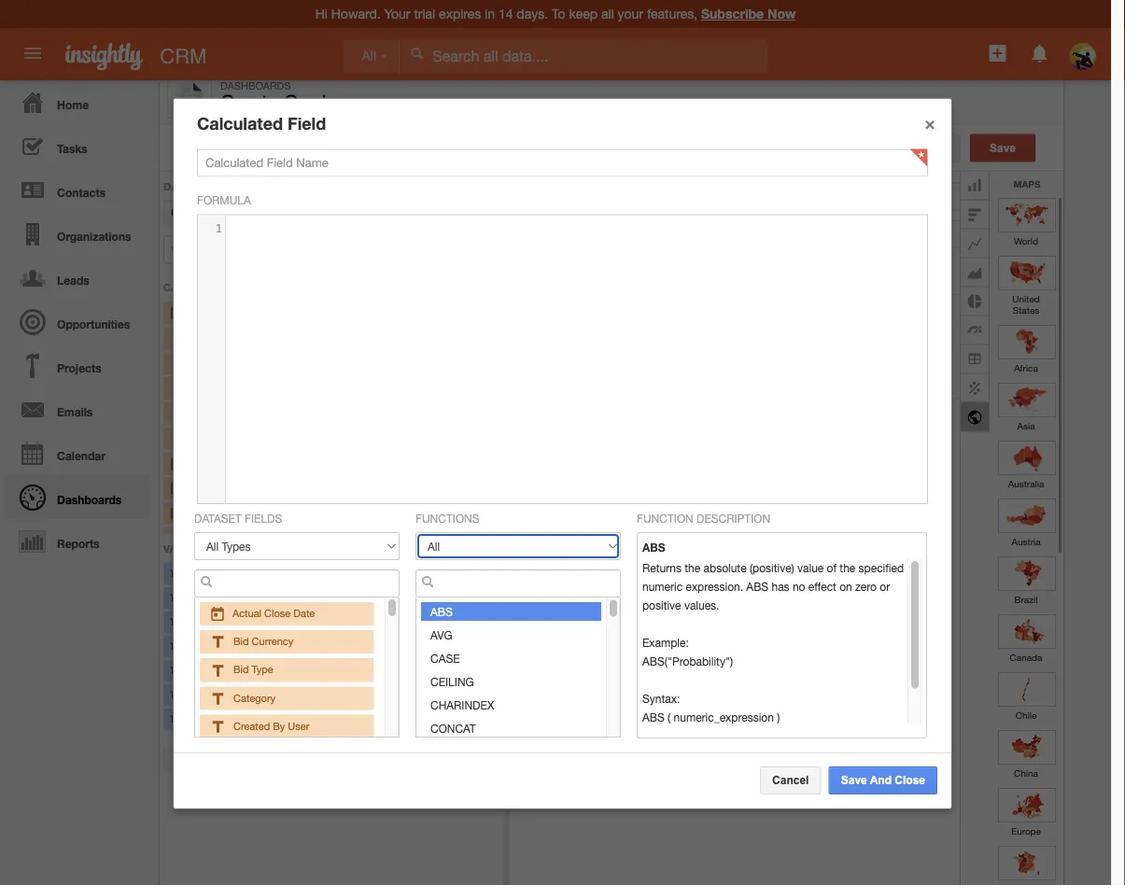 Task type: locate. For each thing, give the bounding box(es) containing it.
description
[[697, 512, 771, 525], [193, 531, 246, 543]]

opportunity
[[192, 640, 247, 652]]

navigation
[[0, 80, 149, 563]]

of inside returns the absolute (positive) value of the specified numeric expression. abs has no effect on zero or positive values.
[[827, 561, 837, 574]]

0 vertical spatial of
[[217, 456, 226, 469]]

1 horizontal spatial chart
[[382, 688, 407, 700]]

search image
[[200, 575, 213, 588]]

date up date updated
[[192, 481, 214, 493]]

bid currency inside 'link'
[[193, 331, 253, 343]]

date of last activity link
[[169, 454, 303, 473]]

abs up avg
[[431, 605, 453, 618]]

1 series from the top
[[338, 639, 367, 651]]

1 horizontal spatial save
[[990, 141, 1016, 154]]

1 horizontal spatial opportunities
[[191, 206, 265, 219]]

properties up lines
[[375, 524, 441, 536]]

record down probability
[[192, 688, 226, 700]]

1 horizontal spatial created
[[234, 720, 270, 732]]

1 vertical spatial record
[[256, 712, 289, 725]]

calculated up source
[[197, 113, 283, 133]]

close right and
[[895, 774, 926, 787]]

actual for the top category 'link' actual close date link
[[192, 306, 221, 318]]

user up state
[[248, 406, 269, 418]]

date left y
[[293, 607, 315, 620]]

0 vertical spatial by
[[233, 406, 245, 418]]

close
[[843, 141, 874, 154], [224, 306, 250, 318], [264, 607, 291, 620], [895, 774, 926, 787]]

user down winning
[[288, 720, 309, 732]]

bid type link up state
[[169, 353, 303, 373]]

actual close date inside × dialog
[[233, 607, 315, 620]]

1 vertical spatial id
[[292, 712, 302, 725]]

category link up state
[[169, 378, 303, 398]]

0 horizontal spatial amount
[[211, 567, 247, 579]]

organization:
[[192, 712, 253, 725]]

europe
[[1012, 825, 1041, 836]]

type
[[212, 356, 233, 368], [252, 664, 273, 676]]

save up maps
[[990, 141, 1016, 154]]

0 vertical spatial user
[[248, 406, 269, 418]]

created by user
[[193, 406, 269, 418], [234, 720, 309, 732]]

1 horizontal spatial bid type
[[234, 664, 273, 676]]

2 series from the top
[[338, 662, 367, 674]]

type inside group
[[212, 356, 233, 368]]

1
[[216, 222, 222, 235]]

0 vertical spatial created by user
[[193, 406, 269, 418]]

1 vertical spatial of
[[217, 481, 226, 493]]

created inside × dialog
[[234, 720, 270, 732]]

1 vertical spatial chart
[[382, 688, 407, 700]]

state
[[230, 431, 255, 443]]

1 vertical spatial bid type
[[234, 664, 273, 676]]

1 horizontal spatial type
[[252, 664, 273, 676]]

currency for bid type link corresponding to the top category 'link'
[[212, 331, 253, 343]]

dashboards inside dashboards link
[[57, 493, 122, 506]]

0 horizontal spatial by
[[233, 406, 245, 418]]

0 vertical spatial properties
[[375, 524, 441, 536]]

type for bid type link inside the × dialog
[[252, 664, 273, 676]]

date down current
[[192, 456, 214, 469]]

other image
[[961, 373, 990, 402]]

date updated
[[192, 506, 257, 518]]

1 vertical spatial bid type link
[[209, 664, 273, 676]]

date for date updated
[[192, 506, 214, 518]]

0 vertical spatial created by user link
[[169, 403, 303, 423]]

current state
[[193, 431, 255, 443]]

opportunities link
[[163, 200, 323, 225], [5, 300, 149, 344]]

axis for x axis
[[348, 593, 367, 606]]

)
[[777, 711, 780, 724]]

save
[[990, 141, 1016, 154], [841, 774, 867, 787]]

bid type
[[193, 356, 233, 368], [234, 664, 273, 676]]

opportunities link up 'search' text field
[[163, 200, 323, 225]]

1 vertical spatial axis
[[348, 616, 367, 628]]

dashboards for dashboards
[[57, 493, 122, 506]]

opportunities up 1
[[191, 206, 265, 219]]

the
[[685, 561, 701, 574], [840, 561, 856, 574]]

1 vertical spatial opportunities
[[57, 318, 130, 331]]

abs left the has
[[747, 580, 769, 593]]

lines
[[361, 548, 385, 560]]

1 vertical spatial actual close date
[[233, 607, 315, 620]]

bid currency link down categories
[[169, 328, 303, 347]]

save left and
[[841, 774, 867, 787]]

axis for y axis
[[348, 616, 367, 628]]

organizations link
[[5, 212, 149, 256]]

series down y axis
[[338, 639, 367, 651]]

field right the create
[[288, 113, 326, 133]]

properties
[[375, 524, 441, 536], [410, 688, 457, 700]]

bid currency for bid type link inside the × dialog
[[234, 636, 293, 648]]

1 horizontal spatial by
[[273, 720, 285, 732]]

0 vertical spatial series
[[338, 639, 367, 651]]

bid currency link inside × dialog
[[209, 636, 293, 648]]

1 vertical spatial created by user
[[234, 720, 309, 732]]

the up expression.
[[685, 561, 701, 574]]

0 vertical spatial opportunities link
[[163, 200, 323, 225]]

actual close date up the value
[[233, 607, 315, 620]]

0 vertical spatial amount
[[384, 214, 420, 226]]

of left last
[[217, 456, 226, 469]]

reports link
[[5, 519, 149, 563]]

organizations
[[57, 230, 131, 243]]

series labels
[[338, 639, 400, 651]]

bid currency inside × dialog
[[234, 636, 293, 648]]

returns the absolute (positive) value of the specified numeric expression. abs has no effect on zero or positive values.
[[643, 561, 904, 612]]

0 horizontal spatial opportunities
[[57, 318, 130, 331]]

series
[[338, 639, 367, 651], [338, 662, 367, 674]]

actual close date link for bottom category 'link'
[[209, 607, 315, 620]]

created by user up current state
[[193, 406, 269, 418]]

1 axis from the top
[[348, 593, 367, 606]]

1 vertical spatial dashboards
[[57, 493, 122, 506]]

amount up duration
[[211, 567, 247, 579]]

actual inside group
[[192, 306, 221, 318]]

1 vertical spatial by
[[273, 720, 285, 732]]

1 vertical spatial properties
[[410, 688, 457, 700]]

date for date of next activity
[[192, 481, 214, 493]]

user for bottom category 'link'
[[288, 720, 309, 732]]

0 horizontal spatial created
[[193, 406, 230, 418]]

group
[[160, 171, 503, 885]]

0 vertical spatial category link
[[169, 378, 303, 398]]

y axis
[[338, 616, 367, 628]]

close up the value
[[264, 607, 291, 620]]

current state link
[[169, 428, 303, 448]]

all inside group
[[368, 688, 379, 700]]

date inside "date updated" link
[[192, 506, 214, 518]]

avg
[[431, 628, 453, 642]]

bid currency down categories
[[193, 331, 253, 343]]

chart up grid
[[337, 524, 372, 536]]

0 vertical spatial all
[[362, 49, 376, 63]]

0 vertical spatial bid currency
[[193, 331, 253, 343]]

date inside × dialog
[[293, 607, 315, 620]]

1 vertical spatial actual
[[233, 607, 262, 620]]

bid currency down revenue
[[234, 636, 293, 648]]

created by user inside 'link'
[[193, 406, 269, 418]]

by up state
[[233, 406, 245, 418]]

type for bid type link corresponding to the top category 'link'
[[212, 356, 233, 368]]

axis right y
[[348, 616, 367, 628]]

record down record id link
[[256, 712, 289, 725]]

chart properties
[[337, 524, 441, 536]]

grid lines
[[338, 548, 385, 560]]

0 vertical spatial actual close date link
[[169, 303, 303, 322]]

dataset fields
[[194, 512, 282, 525]]

of up effect
[[827, 561, 837, 574]]

1 horizontal spatial dashboards
[[220, 79, 291, 92]]

activity right next
[[253, 481, 286, 493]]

0 horizontal spatial id
[[229, 688, 239, 700]]

1 horizontal spatial description
[[697, 512, 771, 525]]

amount
[[384, 214, 420, 226], [211, 567, 247, 579]]

leads
[[57, 274, 89, 287]]

0 vertical spatial type
[[212, 356, 233, 368]]

expected
[[192, 615, 236, 627]]

dashboards inside dashboards create card
[[220, 79, 291, 92]]

by up add calculated field
[[273, 720, 285, 732]]

0 vertical spatial bid type
[[193, 356, 233, 368]]

save inside save button
[[990, 141, 1016, 154]]

0 horizontal spatial chart
[[337, 524, 372, 536]]

add calculated field link
[[163, 747, 323, 772]]

1 horizontal spatial record
[[256, 712, 289, 725]]

gauges image
[[961, 315, 990, 344]]

0 vertical spatial category
[[193, 381, 235, 393]]

created up add calculated field
[[234, 720, 270, 732]]

actual inside × dialog
[[233, 607, 262, 620]]

category up organization: record id
[[234, 692, 276, 704]]

0 vertical spatial field
[[288, 113, 326, 133]]

2 axis from the top
[[348, 616, 367, 628]]

close inside button
[[843, 141, 874, 154]]

1 horizontal spatial amount
[[384, 214, 420, 226]]

1 vertical spatial bid currency link
[[209, 636, 293, 648]]

0 horizontal spatial description
[[193, 531, 246, 543]]

opportunities inside navigation
[[57, 318, 130, 331]]

description down the 'dataset'
[[193, 531, 246, 543]]

table image
[[961, 344, 990, 373]]

opportunities link down leads
[[5, 300, 149, 344]]

1 vertical spatial bid currency
[[234, 636, 293, 648]]

category inside 'link'
[[193, 381, 235, 393]]

tasks link
[[5, 124, 149, 168]]

0 horizontal spatial actual
[[192, 306, 221, 318]]

0 horizontal spatial record
[[192, 688, 226, 700]]

user inside × dialog
[[288, 720, 309, 732]]

1 horizontal spatial user
[[288, 720, 309, 732]]

amount left is
[[384, 214, 420, 226]]

None text field
[[416, 570, 621, 598]]

date inside date of last activity link
[[192, 456, 214, 469]]

of for next
[[217, 481, 226, 493]]

actual close date
[[192, 306, 275, 318], [233, 607, 315, 620]]

1 vertical spatial opportunities link
[[5, 300, 149, 344]]

currency for bid type link inside the × dialog
[[252, 636, 293, 648]]

actual down duration
[[233, 607, 262, 620]]

created by user link up state
[[169, 403, 303, 423]]

returns
[[643, 561, 682, 574]]

date of last activity
[[192, 456, 285, 469]]

crm
[[160, 44, 207, 68]]

abs inside syntax: abs ( numeric_expression )
[[643, 711, 665, 724]]

1 vertical spatial created by user link
[[209, 720, 309, 732]]

of for last
[[217, 456, 226, 469]]

0 vertical spatial actual
[[192, 306, 221, 318]]

effect
[[809, 580, 837, 593]]

dashboards up reports link
[[57, 493, 122, 506]]

subscribe now link
[[701, 6, 796, 21]]

amount for bid amount
[[211, 567, 247, 579]]

1 vertical spatial field
[[273, 753, 299, 765]]

0 horizontal spatial dashboards
[[57, 493, 122, 506]]

bid currency link down revenue
[[209, 636, 293, 648]]

activity right last
[[251, 456, 285, 469]]

save inside save and close button
[[841, 774, 867, 787]]

1 vertical spatial calculated
[[213, 753, 269, 765]]

series for series labels
[[338, 639, 367, 651]]

bid type inside × dialog
[[234, 664, 273, 676]]

currency
[[212, 331, 253, 343], [252, 636, 293, 648]]

bid currency
[[193, 331, 253, 343], [234, 636, 293, 648]]

0 vertical spatial description
[[697, 512, 771, 525]]

bid type down the value
[[234, 664, 273, 676]]

colors
[[370, 662, 400, 674]]

world
[[1014, 235, 1039, 246]]

created by user for the top category 'link'
[[193, 406, 269, 418]]

1 vertical spatial save
[[841, 774, 867, 787]]

0 vertical spatial axis
[[348, 593, 367, 606]]

the up "on"
[[840, 561, 856, 574]]

syntax: abs ( numeric_expression )
[[643, 692, 780, 724]]

bid type for bid type link inside the × dialog
[[234, 664, 273, 676]]

type up current state
[[212, 356, 233, 368]]

opportunities up projects link
[[57, 318, 130, 331]]

actual down categories
[[192, 306, 221, 318]]

opportunity value link
[[169, 637, 303, 656]]

field inside × dialog
[[288, 113, 326, 133]]

actual
[[192, 306, 221, 318], [233, 607, 262, 620]]

currency inside × dialog
[[252, 636, 293, 648]]

example: abs("probability")
[[643, 636, 733, 668]]

date of next activity
[[192, 481, 286, 493]]

properties down case
[[410, 688, 457, 700]]

actual close date link for the top category 'link'
[[169, 303, 303, 322]]

chart
[[337, 524, 372, 536], [382, 688, 407, 700]]

1 vertical spatial amount
[[211, 567, 247, 579]]

1 vertical spatial type
[[252, 664, 273, 676]]

0 horizontal spatial the
[[685, 561, 701, 574]]

fields
[[245, 512, 282, 525]]

0 horizontal spatial bid type
[[193, 356, 233, 368]]

abs inside returns the absolute (positive) value of the specified numeric expression. abs has no effect on zero or positive values.
[[747, 580, 769, 593]]

horizontal bar image
[[961, 199, 990, 228]]

abs
[[643, 541, 665, 554], [747, 580, 769, 593], [431, 605, 453, 618], [643, 711, 665, 724]]

bid type up current
[[193, 356, 233, 368]]

bid type link inside × dialog
[[209, 664, 273, 676]]

series for series colors
[[338, 662, 367, 674]]

calculated inside × dialog
[[197, 113, 283, 133]]

0 vertical spatial calculated
[[197, 113, 283, 133]]

created by user up add calculated field
[[234, 720, 309, 732]]

close button
[[831, 134, 886, 162]]

actual close date link up the value
[[209, 607, 315, 620]]

2 vertical spatial of
[[827, 561, 837, 574]]

activity
[[251, 456, 285, 469], [253, 481, 286, 493]]

expression.
[[686, 580, 743, 593]]

date for date of last activity
[[192, 456, 214, 469]]

created up current
[[193, 406, 230, 418]]

series up "reset"
[[338, 662, 367, 674]]

bid currency for bid type link corresponding to the top category 'link'
[[193, 331, 253, 343]]

date
[[253, 306, 275, 318], [192, 456, 214, 469], [192, 481, 214, 493], [192, 506, 214, 518], [293, 607, 315, 620]]

category for the top category 'link'
[[193, 381, 235, 393]]

1 vertical spatial actual close date link
[[209, 607, 315, 620]]

line image
[[961, 228, 990, 257]]

Calculated Field Name text field
[[197, 149, 928, 177]]

1 vertical spatial description
[[193, 531, 246, 543]]

chart down "colors"
[[382, 688, 407, 700]]

record id link
[[169, 686, 303, 705]]

None text field
[[194, 570, 400, 598]]

0 vertical spatial activity
[[251, 456, 285, 469]]

dashboards up calculated field
[[220, 79, 291, 92]]

0 vertical spatial record
[[192, 688, 226, 700]]

save and close button
[[829, 767, 938, 795]]

all link
[[343, 40, 400, 73]]

id down probability of winning link
[[229, 688, 239, 700]]

calculated down organization: record id link
[[213, 753, 269, 765]]

amount for bid amount is not empty
[[384, 214, 420, 226]]

category link up organization: record id
[[209, 692, 276, 704]]

1 vertical spatial created
[[234, 720, 270, 732]]

opportunities
[[191, 206, 265, 219], [57, 318, 130, 331]]

projects link
[[5, 344, 149, 388]]

close down categories
[[224, 306, 250, 318]]

category up current
[[193, 381, 235, 393]]

Chart Description.... text field
[[529, 220, 985, 248]]

1 vertical spatial category
[[234, 692, 276, 704]]

date left 'updated'
[[192, 506, 214, 518]]

close left sharing
[[843, 141, 874, 154]]

category link
[[169, 378, 303, 398], [209, 692, 276, 704]]

1 vertical spatial activity
[[253, 481, 286, 493]]

currency down categories
[[212, 331, 253, 343]]

0 horizontal spatial user
[[248, 406, 269, 418]]

1 horizontal spatial actual
[[233, 607, 262, 620]]

now
[[768, 6, 796, 21]]

user for the top category 'link'
[[248, 406, 269, 418]]

0 vertical spatial bid currency link
[[169, 328, 303, 347]]

probability of winning
[[192, 664, 295, 676]]

date down 'search' text field
[[253, 306, 275, 318]]

1 horizontal spatial the
[[840, 561, 856, 574]]

specified
[[859, 561, 904, 574]]

1 vertical spatial all
[[368, 688, 379, 700]]

save button
[[970, 134, 1036, 162]]

axis right x
[[348, 593, 367, 606]]

category inside × dialog
[[234, 692, 276, 704]]

duration
[[211, 591, 250, 603]]

type inside × dialog
[[252, 664, 273, 676]]

abs left (
[[643, 711, 665, 724]]

current
[[193, 431, 228, 443]]

0 vertical spatial actual close date
[[192, 306, 275, 318]]

1 vertical spatial currency
[[252, 636, 293, 648]]

of left next
[[217, 481, 226, 493]]

0 horizontal spatial type
[[212, 356, 233, 368]]

activity for date of last activity
[[251, 456, 285, 469]]

by inside × dialog
[[273, 720, 285, 732]]

0 horizontal spatial save
[[841, 774, 867, 787]]

type down the value
[[252, 664, 273, 676]]

0 vertical spatial bid type link
[[169, 353, 303, 373]]

card
[[284, 91, 326, 113]]

1 vertical spatial user
[[288, 720, 309, 732]]

0 vertical spatial save
[[990, 141, 1016, 154]]

0 vertical spatial currency
[[212, 331, 253, 343]]

1 vertical spatial series
[[338, 662, 367, 674]]

record id
[[192, 688, 239, 700]]

actual close date down categories
[[192, 306, 275, 318]]

actual close date link down categories
[[169, 303, 303, 322]]

description up absolute
[[697, 512, 771, 525]]

bid type link down opportunity value link
[[209, 664, 273, 676]]

0 vertical spatial id
[[229, 688, 239, 700]]

created by user inside × dialog
[[234, 720, 309, 732]]

0 vertical spatial dashboards
[[220, 79, 291, 92]]

group containing opportunities
[[160, 171, 503, 885]]

×
[[925, 111, 936, 134]]

id down winning
[[292, 712, 302, 725]]

actual close date for actual close date link corresponding to bottom category 'link'
[[233, 607, 315, 620]]

field down organization: record id
[[273, 753, 299, 765]]

currency down revenue
[[252, 636, 293, 648]]

emails link
[[5, 388, 149, 431]]

created by user link for bottom category 'link'
[[209, 720, 309, 732]]

created by user link up add calculated field
[[209, 720, 309, 732]]



Task type: vqa. For each thing, say whether or not it's contained in the screenshot.
the Android
no



Task type: describe. For each thing, give the bounding box(es) containing it.
numeric_expression
[[674, 711, 774, 724]]

function
[[637, 512, 694, 525]]

0 vertical spatial created
[[193, 406, 230, 418]]

none text field inside × dialog
[[194, 570, 400, 598]]

maps group
[[510, 171, 1071, 885]]

contacts
[[57, 186, 106, 199]]

created by user for bottom category 'link'
[[234, 720, 309, 732]]

home
[[57, 98, 89, 111]]

0 vertical spatial opportunities
[[191, 206, 265, 219]]

data source
[[163, 180, 236, 192]]

australia
[[1008, 478, 1045, 488]]

charindex
[[431, 698, 494, 712]]

revenue
[[239, 615, 279, 627]]

abs up returns
[[643, 541, 665, 554]]

category for bottom category 'link'
[[234, 692, 276, 704]]

add calculated field
[[188, 753, 299, 765]]

last
[[229, 456, 248, 469]]

bid amount link
[[169, 565, 303, 583]]

value
[[250, 640, 275, 652]]

organization: record id link
[[169, 710, 303, 729]]

abs("probability")
[[643, 655, 733, 668]]

probability of winning link
[[169, 662, 303, 680]]

has
[[772, 580, 790, 593]]

area image
[[961, 257, 990, 286]]

opportunity value
[[192, 640, 275, 652]]

search image
[[421, 575, 434, 588]]

1 vertical spatial category link
[[209, 692, 276, 704]]

all inside 'link'
[[362, 49, 376, 63]]

save for save and close
[[841, 774, 867, 787]]

navigation containing home
[[0, 80, 149, 563]]

field inside "add calculated field" link
[[273, 753, 299, 765]]

no
[[793, 580, 806, 593]]

winning
[[258, 664, 295, 676]]

legend
[[338, 571, 373, 583]]

contacts link
[[5, 168, 149, 212]]

expected revenue link
[[169, 613, 303, 632]]

subscribe now
[[701, 6, 796, 21]]

save and close
[[841, 774, 926, 787]]

created by user link for the top category 'link'
[[169, 403, 303, 423]]

dataset
[[194, 512, 242, 525]]

save for save
[[990, 141, 1016, 154]]

bid currency link for bid type link corresponding to the top category 'link'
[[169, 328, 303, 347]]

bid type link for the top category 'link'
[[169, 353, 303, 373]]

states
[[1013, 304, 1040, 315]]

source
[[192, 180, 236, 192]]

bid type link for bottom category 'link'
[[209, 664, 273, 676]]

1 horizontal spatial id
[[292, 712, 302, 725]]

notifications image
[[1029, 42, 1051, 64]]

actual for actual close date link corresponding to bottom category 'link'
[[233, 607, 262, 620]]

absolute
[[704, 561, 747, 574]]

formula
[[197, 194, 251, 207]]

or
[[880, 580, 890, 593]]

china
[[1014, 767, 1039, 778]]

subscribe
[[701, 6, 764, 21]]

values
[[163, 543, 204, 555]]

bid amount is not empty link
[[342, 212, 481, 230]]

brazil
[[1015, 594, 1038, 604]]

series colors
[[338, 662, 400, 674]]

create
[[220, 91, 279, 113]]

Search text field
[[163, 236, 323, 264]]

reset
[[338, 688, 365, 700]]

expected revenue
[[192, 615, 279, 627]]

# number field
[[337, 397, 393, 418]]

on
[[840, 580, 852, 593]]

x
[[338, 593, 345, 606]]

calendar
[[57, 449, 105, 462]]

projects
[[57, 361, 101, 375]]

not
[[433, 214, 448, 226]]

pie & funnel image
[[961, 286, 990, 315]]

empty
[[451, 214, 479, 226]]

dashboards for dashboards create card
[[220, 79, 291, 92]]

value
[[798, 561, 824, 574]]

2 the from the left
[[840, 561, 856, 574]]

numeric
[[643, 580, 683, 593]]

cancel
[[772, 774, 809, 787]]

actual close date for the top category 'link' actual close date link
[[192, 306, 275, 318]]

Enter Chart Title (Required) text field
[[529, 183, 821, 211]]

united states
[[1013, 293, 1040, 315]]

home link
[[5, 80, 149, 124]]

date inside actual close date link
[[253, 306, 275, 318]]

austria
[[1012, 536, 1041, 546]]

activity for date of next activity
[[253, 481, 286, 493]]

card image
[[171, 78, 208, 115]]

dashboards link
[[5, 475, 149, 519]]

1 the from the left
[[685, 561, 701, 574]]

bid amount
[[192, 567, 247, 579]]

close inside group
[[224, 306, 250, 318]]

bid amount is not empty
[[366, 214, 479, 226]]

calculated field
[[197, 113, 326, 133]]

description inside × dialog
[[697, 512, 771, 525]]

x axis
[[338, 593, 367, 606]]

tasks
[[57, 142, 88, 155]]

× dialog
[[173, 97, 955, 810]]

leads link
[[5, 256, 149, 300]]

× button
[[915, 104, 945, 141]]

bid inside "link"
[[192, 591, 208, 603]]

0 horizontal spatial opportunities link
[[5, 300, 149, 344]]

calendar link
[[5, 431, 149, 475]]

0 vertical spatial chart
[[337, 524, 372, 536]]

reset all chart properties link
[[338, 688, 457, 700]]

close inside button
[[895, 774, 926, 787]]

is
[[423, 214, 430, 226]]

canada
[[1010, 651, 1043, 662]]

add
[[188, 753, 210, 765]]

ceiling
[[431, 675, 474, 688]]

bid currency link for bid type link inside the × dialog
[[209, 636, 293, 648]]

Search all data.... text field
[[400, 39, 768, 73]]

cancel button
[[760, 767, 821, 795]]

case
[[431, 652, 460, 665]]

vertical bar image
[[961, 171, 990, 199]]

bid type for bid type link corresponding to the top category 'link'
[[193, 356, 233, 368]]

probability
[[192, 664, 241, 676]]

values.
[[684, 599, 720, 612]]

emails
[[57, 405, 93, 418]]

updated
[[217, 506, 257, 518]]

functions
[[416, 512, 480, 525]]

of
[[244, 664, 255, 676]]

next
[[229, 481, 250, 493]]

1 horizontal spatial opportunities link
[[163, 200, 323, 225]]

zero
[[856, 580, 877, 593]]



